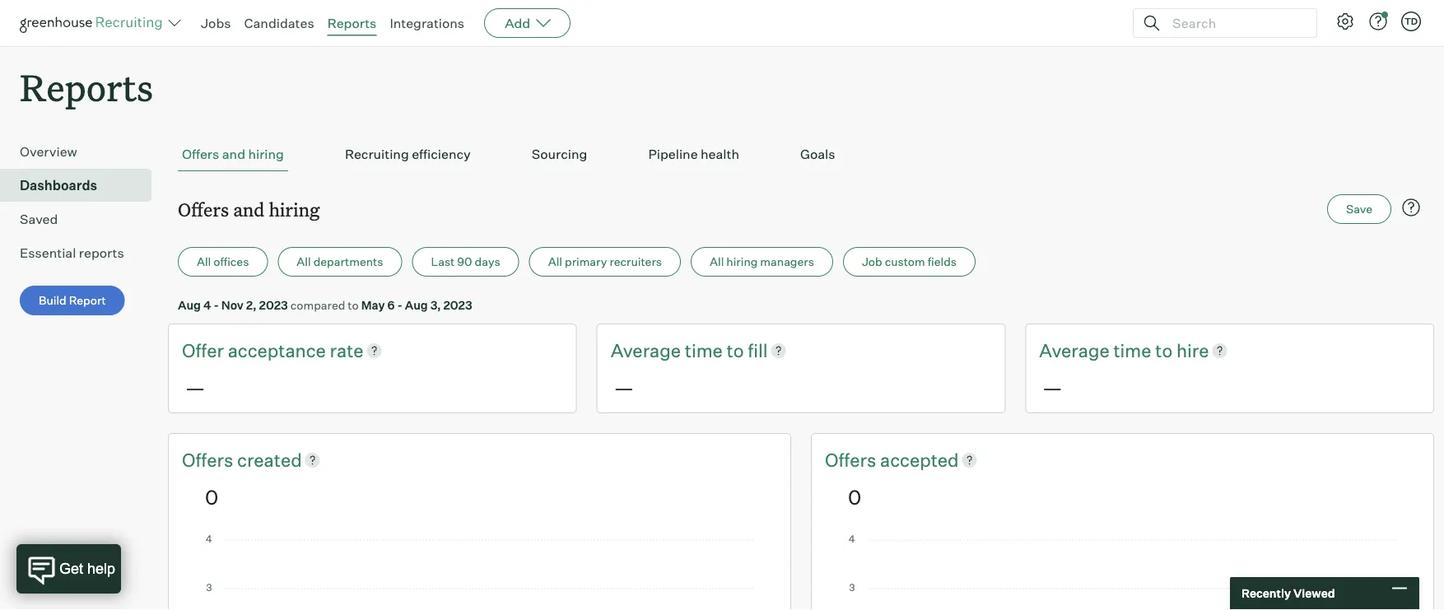 Task type: locate. For each thing, give the bounding box(es) containing it.
integrations
[[390, 15, 465, 31]]

rate link
[[330, 338, 364, 363]]

aug left 3,
[[405, 298, 428, 312]]

all left primary
[[548, 255, 562, 269]]

1 horizontal spatial time
[[1114, 339, 1152, 362]]

0 horizontal spatial 2023
[[259, 298, 288, 312]]

offers link
[[182, 447, 237, 473], [825, 447, 880, 473]]

2,
[[246, 298, 257, 312]]

2 all from the left
[[297, 255, 311, 269]]

1 average time to from the left
[[611, 339, 748, 362]]

1 average from the left
[[611, 339, 681, 362]]

2 time from the left
[[1114, 339, 1152, 362]]

time link left fill link
[[685, 338, 727, 363]]

average
[[611, 339, 681, 362], [1040, 339, 1110, 362]]

0 horizontal spatial xychart image
[[205, 535, 754, 610]]

2023 right 3,
[[443, 298, 472, 312]]

2 horizontal spatial —
[[1043, 375, 1063, 400]]

2 vertical spatial hiring
[[727, 255, 758, 269]]

recruiters
[[610, 255, 662, 269]]

2 horizontal spatial to
[[1156, 339, 1173, 362]]

configure image
[[1336, 12, 1355, 31]]

—
[[185, 375, 205, 400], [614, 375, 634, 400], [1043, 375, 1063, 400]]

1 horizontal spatial time link
[[1114, 338, 1156, 363]]

time
[[685, 339, 723, 362], [1114, 339, 1152, 362]]

all hiring managers
[[710, 255, 814, 269]]

1 horizontal spatial average
[[1040, 339, 1110, 362]]

job
[[862, 255, 882, 269]]

1 xychart image from the left
[[205, 535, 754, 610]]

hiring
[[248, 146, 284, 162], [269, 197, 320, 221], [727, 255, 758, 269]]

to left may
[[348, 298, 359, 312]]

2 0 from the left
[[848, 484, 862, 509]]

all left managers
[[710, 255, 724, 269]]

time link
[[685, 338, 727, 363], [1114, 338, 1156, 363]]

created link
[[237, 447, 302, 473]]

0 vertical spatial reports
[[327, 15, 377, 31]]

all for all hiring managers
[[710, 255, 724, 269]]

3 — from the left
[[1043, 375, 1063, 400]]

Search text field
[[1169, 11, 1302, 35]]

aug left 4 at the left of page
[[178, 298, 201, 312]]

0 horizontal spatial 0
[[205, 484, 218, 509]]

1 time link from the left
[[685, 338, 727, 363]]

acceptance link
[[228, 338, 330, 363]]

time for hire
[[1114, 339, 1152, 362]]

build
[[39, 293, 66, 308]]

4
[[203, 298, 211, 312]]

all inside all offices button
[[197, 255, 211, 269]]

days
[[475, 255, 500, 269]]

all inside all hiring managers button
[[710, 255, 724, 269]]

offer
[[182, 339, 224, 362]]

1 vertical spatial offers and hiring
[[178, 197, 320, 221]]

and
[[222, 146, 245, 162], [233, 197, 265, 221]]

all left departments
[[297, 255, 311, 269]]

xychart image
[[205, 535, 754, 610], [848, 535, 1397, 610]]

1 horizontal spatial aug
[[405, 298, 428, 312]]

offers and hiring
[[182, 146, 284, 162], [178, 197, 320, 221]]

— for fill
[[614, 375, 634, 400]]

1 horizontal spatial —
[[614, 375, 634, 400]]

1 — from the left
[[185, 375, 205, 400]]

2 time link from the left
[[1114, 338, 1156, 363]]

0 vertical spatial hiring
[[248, 146, 284, 162]]

3 all from the left
[[548, 255, 562, 269]]

1 horizontal spatial average link
[[1040, 338, 1114, 363]]

1 - from the left
[[214, 298, 219, 312]]

0 horizontal spatial time link
[[685, 338, 727, 363]]

reports
[[327, 15, 377, 31], [20, 63, 153, 111]]

add button
[[484, 8, 571, 38]]

time link for hire
[[1114, 338, 1156, 363]]

td
[[1405, 16, 1418, 27]]

all
[[197, 255, 211, 269], [297, 255, 311, 269], [548, 255, 562, 269], [710, 255, 724, 269]]

jobs
[[201, 15, 231, 31]]

1 horizontal spatial offers link
[[825, 447, 880, 473]]

last 90 days button
[[412, 247, 519, 277]]

average time to for hire
[[1040, 339, 1177, 362]]

time link for fill
[[685, 338, 727, 363]]

goals button
[[796, 138, 840, 171]]

all primary recruiters
[[548, 255, 662, 269]]

to link for hire
[[1156, 338, 1177, 363]]

0 horizontal spatial aug
[[178, 298, 201, 312]]

0 horizontal spatial time
[[685, 339, 723, 362]]

1 horizontal spatial average time to
[[1040, 339, 1177, 362]]

all inside 'all departments' button
[[297, 255, 311, 269]]

0 horizontal spatial to link
[[727, 338, 748, 363]]

all departments button
[[278, 247, 402, 277]]

overview
[[20, 143, 77, 160]]

2 offers link from the left
[[825, 447, 880, 473]]

2 average from the left
[[1040, 339, 1110, 362]]

1 horizontal spatial -
[[397, 298, 403, 312]]

0 horizontal spatial average link
[[611, 338, 685, 363]]

4 all from the left
[[710, 255, 724, 269]]

all inside all primary recruiters button
[[548, 255, 562, 269]]

pipeline health
[[648, 146, 739, 162]]

average link for hire
[[1040, 338, 1114, 363]]

time left hire
[[1114, 339, 1152, 362]]

reports link
[[327, 15, 377, 31]]

candidates link
[[244, 15, 314, 31]]

primary
[[565, 255, 607, 269]]

essential reports
[[20, 245, 124, 261]]

sourcing
[[532, 146, 587, 162]]

all left "offices"
[[197, 255, 211, 269]]

to left hire
[[1156, 339, 1173, 362]]

and inside button
[[222, 146, 245, 162]]

0 for created
[[205, 484, 218, 509]]

reports down greenhouse recruiting image
[[20, 63, 153, 111]]

1 horizontal spatial to link
[[1156, 338, 1177, 363]]

1 horizontal spatial to
[[727, 339, 744, 362]]

essential reports link
[[20, 243, 145, 263]]

sourcing button
[[528, 138, 592, 171]]

1 offers link from the left
[[182, 447, 237, 473]]

time link left hire link
[[1114, 338, 1156, 363]]

2 average time to from the left
[[1040, 339, 1177, 362]]

tab list
[[178, 138, 1425, 171]]

offer acceptance
[[182, 339, 330, 362]]

offers
[[182, 146, 219, 162], [178, 197, 229, 221], [182, 448, 237, 471], [825, 448, 880, 471]]

time left the fill
[[685, 339, 723, 362]]

to
[[348, 298, 359, 312], [727, 339, 744, 362], [1156, 339, 1173, 362]]

average time to
[[611, 339, 748, 362], [1040, 339, 1177, 362]]

0 horizontal spatial average
[[611, 339, 681, 362]]

0 vertical spatial and
[[222, 146, 245, 162]]

2 — from the left
[[614, 375, 634, 400]]

tab list containing offers and hiring
[[178, 138, 1425, 171]]

— for hire
[[1043, 375, 1063, 400]]

0 vertical spatial offers and hiring
[[182, 146, 284, 162]]

- right 4 at the left of page
[[214, 298, 219, 312]]

1 average link from the left
[[611, 338, 685, 363]]

2 average link from the left
[[1040, 338, 1114, 363]]

2 xychart image from the left
[[848, 535, 1397, 610]]

1 horizontal spatial xychart image
[[848, 535, 1397, 610]]

td button
[[1398, 8, 1425, 35]]

aug
[[178, 298, 201, 312], [405, 298, 428, 312]]

offers link for accepted
[[825, 447, 880, 473]]

1 time from the left
[[685, 339, 723, 362]]

reports right candidates link
[[327, 15, 377, 31]]

fill
[[748, 339, 768, 362]]

1 0 from the left
[[205, 484, 218, 509]]

0 horizontal spatial -
[[214, 298, 219, 312]]

to left the fill
[[727, 339, 744, 362]]

all departments
[[297, 255, 383, 269]]

0 horizontal spatial average time to
[[611, 339, 748, 362]]

1 all from the left
[[197, 255, 211, 269]]

0 horizontal spatial —
[[185, 375, 205, 400]]

1 to link from the left
[[727, 338, 748, 363]]

1 horizontal spatial 2023
[[443, 298, 472, 312]]

to link
[[727, 338, 748, 363], [1156, 338, 1177, 363]]

- right 6 on the left of page
[[397, 298, 403, 312]]

job custom fields
[[862, 255, 957, 269]]

dashboards link
[[20, 176, 145, 195]]

2023 right 2,
[[259, 298, 288, 312]]

0 horizontal spatial reports
[[20, 63, 153, 111]]

offices
[[214, 255, 249, 269]]

custom
[[885, 255, 925, 269]]

0 horizontal spatial offers link
[[182, 447, 237, 473]]

recently viewed
[[1242, 586, 1335, 601]]

average time to for fill
[[611, 339, 748, 362]]

2 to link from the left
[[1156, 338, 1177, 363]]

jobs link
[[201, 15, 231, 31]]

1 horizontal spatial 0
[[848, 484, 862, 509]]

overview link
[[20, 142, 145, 162]]

goals
[[800, 146, 835, 162]]

integrations link
[[390, 15, 465, 31]]



Task type: describe. For each thing, give the bounding box(es) containing it.
candidates
[[244, 15, 314, 31]]

1 vertical spatial reports
[[20, 63, 153, 111]]

last 90 days
[[431, 255, 500, 269]]

recently
[[1242, 586, 1291, 601]]

saved
[[20, 211, 58, 227]]

pipeline
[[648, 146, 698, 162]]

all for all departments
[[297, 255, 311, 269]]

recruiting efficiency
[[345, 146, 471, 162]]

essential
[[20, 245, 76, 261]]

average for fill
[[611, 339, 681, 362]]

compared
[[291, 298, 345, 312]]

to for hire
[[1156, 339, 1173, 362]]

greenhouse recruiting image
[[20, 13, 168, 33]]

1 vertical spatial and
[[233, 197, 265, 221]]

offers link for created
[[182, 447, 237, 473]]

health
[[701, 146, 739, 162]]

all primary recruiters button
[[529, 247, 681, 277]]

saved link
[[20, 209, 145, 229]]

average for hire
[[1040, 339, 1110, 362]]

fields
[[928, 255, 957, 269]]

2 - from the left
[[397, 298, 403, 312]]

all for all primary recruiters
[[548, 255, 562, 269]]

save
[[1346, 202, 1373, 216]]

save button
[[1328, 195, 1392, 224]]

offers and hiring inside button
[[182, 146, 284, 162]]

offers inside "offers and hiring" button
[[182, 146, 219, 162]]

nov
[[221, 298, 244, 312]]

rate
[[330, 339, 364, 362]]

reports
[[79, 245, 124, 261]]

report
[[69, 293, 106, 308]]

last
[[431, 255, 455, 269]]

all hiring managers button
[[691, 247, 833, 277]]

created
[[237, 448, 302, 471]]

hire
[[1177, 339, 1209, 362]]

1 vertical spatial hiring
[[269, 197, 320, 221]]

xychart image for accepted
[[848, 535, 1397, 610]]

departments
[[313, 255, 383, 269]]

1 aug from the left
[[178, 298, 201, 312]]

to link for fill
[[727, 338, 748, 363]]

hiring inside tab list
[[248, 146, 284, 162]]

managers
[[760, 255, 814, 269]]

pipeline health button
[[644, 138, 744, 171]]

all for all offices
[[197, 255, 211, 269]]

xychart image for created
[[205, 535, 754, 610]]

2 2023 from the left
[[443, 298, 472, 312]]

viewed
[[1294, 586, 1335, 601]]

3,
[[430, 298, 441, 312]]

average link for fill
[[611, 338, 685, 363]]

hire link
[[1177, 338, 1209, 363]]

recruiting
[[345, 146, 409, 162]]

time for fill
[[685, 339, 723, 362]]

0 for accepted
[[848, 484, 862, 509]]

accepted
[[880, 448, 959, 471]]

1 horizontal spatial reports
[[327, 15, 377, 31]]

job custom fields button
[[843, 247, 976, 277]]

td button
[[1402, 12, 1421, 31]]

all offices
[[197, 255, 249, 269]]

efficiency
[[412, 146, 471, 162]]

2 aug from the left
[[405, 298, 428, 312]]

1 2023 from the left
[[259, 298, 288, 312]]

0 horizontal spatial to
[[348, 298, 359, 312]]

all offices button
[[178, 247, 268, 277]]

may
[[361, 298, 385, 312]]

offers and hiring button
[[178, 138, 288, 171]]

add
[[505, 15, 530, 31]]

dashboards
[[20, 177, 97, 194]]

build report button
[[20, 286, 125, 316]]

acceptance
[[228, 339, 326, 362]]

accepted link
[[880, 447, 959, 473]]

6
[[388, 298, 395, 312]]

to for fill
[[727, 339, 744, 362]]

fill link
[[748, 338, 768, 363]]

build report
[[39, 293, 106, 308]]

90
[[457, 255, 472, 269]]

aug 4 - nov 2, 2023 compared to may 6 - aug 3, 2023
[[178, 298, 472, 312]]

recruiting efficiency button
[[341, 138, 475, 171]]

offer link
[[182, 338, 228, 363]]

faq image
[[1402, 198, 1421, 218]]



Task type: vqa. For each thing, say whether or not it's contained in the screenshot.
are
no



